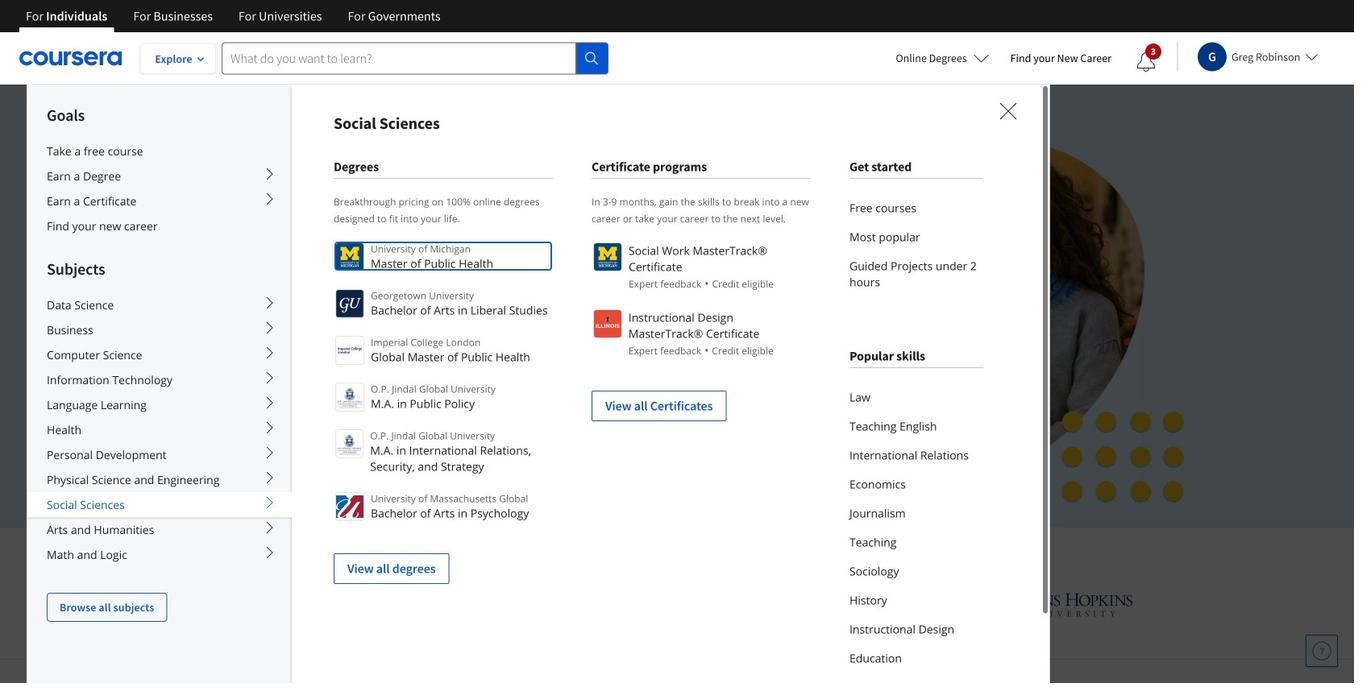Task type: vqa. For each thing, say whether or not it's contained in the screenshot.
Johns Hopkins University image on the bottom right of the page
yes



Task type: describe. For each thing, give the bounding box(es) containing it.
help center image
[[1313, 642, 1332, 661]]

hec paris image
[[872, 589, 929, 622]]

johns hopkins university image
[[980, 590, 1134, 620]]

banner navigation
[[13, 0, 454, 32]]

What do you want to learn? text field
[[222, 42, 576, 75]]

imperial college london logo image
[[335, 336, 364, 365]]

university of illinois at urbana-champaign image
[[221, 592, 347, 618]]

duke university image
[[399, 590, 474, 616]]

university of massachusetts global logo image
[[335, 493, 364, 522]]

coursera plus image
[[210, 151, 455, 176]]

2 o.p. jindal global university logo image from the top
[[335, 430, 364, 459]]



Task type: locate. For each thing, give the bounding box(es) containing it.
o.p. jindal global university logo image up the university of massachusetts global logo
[[335, 430, 364, 459]]

partnername logo image
[[593, 243, 622, 272], [593, 310, 622, 339]]

1 o.p. jindal global university logo image from the top
[[335, 383, 364, 412]]

0 horizontal spatial list item
[[334, 538, 553, 585]]

0 vertical spatial partnername logo image
[[593, 243, 622, 272]]

1 horizontal spatial list item
[[592, 375, 811, 422]]

1 vertical spatial o.p. jindal global university logo image
[[335, 430, 364, 459]]

0 vertical spatial o.p. jindal global university logo image
[[335, 383, 364, 412]]

0 vertical spatial list item
[[592, 375, 811, 422]]

group
[[27, 84, 1051, 684]]

explore menu element
[[27, 85, 292, 622]]

list
[[850, 193, 984, 297], [334, 241, 553, 585], [592, 241, 811, 422], [850, 383, 984, 684]]

2 partnername logo image from the top
[[593, 310, 622, 339]]

coursera image
[[19, 45, 122, 71]]

university of michigan logo image
[[335, 243, 364, 272]]

list item
[[592, 375, 811, 422], [334, 538, 553, 585]]

None search field
[[222, 42, 609, 75]]

georgetown university logo image
[[335, 289, 364, 318]]

o.p. jindal global university logo image down imperial college london logo
[[335, 383, 364, 412]]

1 vertical spatial partnername logo image
[[593, 310, 622, 339]]

1 vertical spatial list item
[[334, 538, 553, 585]]

o.p. jindal global university logo image
[[335, 383, 364, 412], [335, 430, 364, 459]]

1 partnername logo image from the top
[[593, 243, 622, 272]]



